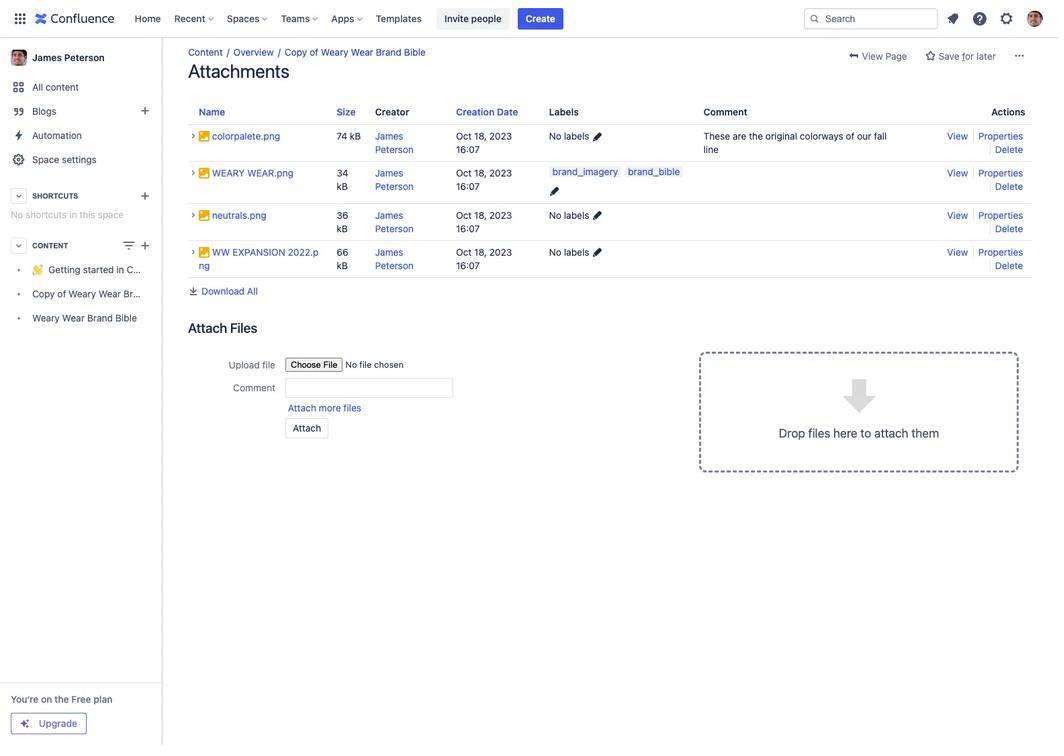 Task type: describe. For each thing, give the bounding box(es) containing it.
upgrade button
[[11, 714, 86, 735]]

properties for 34 kb
[[979, 168, 1024, 179]]

colorpalete.png
[[212, 131, 280, 142]]

36
[[337, 209, 349, 221]]

settings icon image
[[999, 10, 1015, 27]]

delete for 36 kb
[[996, 223, 1024, 234]]

16:07 for 34 kb
[[456, 181, 480, 192]]

Upload file file field
[[286, 358, 471, 372]]

page
[[886, 50, 908, 62]]

of inside the space element
[[57, 289, 66, 300]]

brand_imagery
[[553, 166, 618, 178]]

overview
[[234, 46, 274, 58]]

66
[[337, 246, 349, 258]]

1 horizontal spatial all
[[247, 285, 258, 297]]

size button
[[337, 106, 356, 118]]

help icon image
[[972, 10, 989, 27]]

content inside content dropdown button
[[32, 242, 68, 250]]

view for 36 kb
[[948, 209, 971, 221]]

weary wear brand bible link
[[5, 306, 156, 331]]

change view image
[[121, 238, 137, 254]]

properties for 66 kb
[[979, 246, 1024, 258]]

expansion
[[233, 246, 286, 258]]

drop
[[779, 427, 806, 441]]

in for shortcuts
[[69, 209, 77, 220]]

date
[[497, 106, 518, 118]]

templates
[[376, 12, 422, 24]]

no for colorpalete.png
[[549, 131, 562, 142]]

spaces button
[[223, 8, 273, 29]]

74
[[337, 131, 348, 142]]

wear.png
[[247, 168, 294, 179]]

teams button
[[277, 8, 324, 29]]

view button for 66 kb
[[948, 246, 971, 258]]

1 horizontal spatial bible
[[152, 289, 173, 300]]

space element
[[0, 38, 176, 746]]

peterson for ww expansion 2022.p ng
[[375, 260, 414, 271]]

oct for 36 kb
[[456, 209, 472, 221]]

no labels for 66 kb
[[549, 246, 590, 258]]

png file image for ww expansion 2022.p ng
[[199, 247, 210, 258]]

1 vertical spatial files
[[809, 427, 831, 441]]

home link
[[131, 8, 165, 29]]

kb for 34 kb
[[337, 181, 348, 192]]

34
[[337, 168, 349, 179]]

size
[[337, 106, 356, 118]]

attach more files link
[[191, 399, 362, 417]]

view page link
[[842, 46, 915, 67]]

space
[[32, 154, 59, 165]]

them
[[912, 427, 940, 441]]

plan
[[94, 694, 113, 706]]

collapse sidebar image
[[147, 44, 176, 71]]

0 horizontal spatial brand
[[87, 313, 113, 324]]

content button
[[5, 234, 156, 258]]

png file image for weary wear.png
[[199, 168, 210, 179]]

peterson for weary wear.png
[[375, 181, 414, 192]]

delete button for 36 kb
[[996, 223, 1024, 234]]

2023 for 74 kb
[[490, 131, 512, 142]]

create a page image
[[137, 238, 153, 254]]

james peterson link up all content link
[[5, 44, 156, 71]]

2023 for 36 kb
[[490, 209, 512, 221]]

properties button for 36 kb
[[979, 209, 1024, 221]]

creation date button
[[456, 106, 518, 118]]

neutrals.png link
[[212, 209, 267, 221]]

weary wear.png link
[[212, 168, 294, 179]]

automation
[[32, 130, 82, 141]]

premium image
[[19, 719, 30, 730]]

attachments
[[188, 60, 290, 82]]

colorways
[[800, 131, 844, 142]]

png file image for neutrals.png
[[199, 210, 210, 221]]

you're
[[11, 694, 39, 706]]

delete for 66 kb
[[996, 260, 1024, 271]]

16:07 for 66 kb
[[456, 260, 480, 271]]

line
[[704, 144, 719, 155]]

no labels for 74 kb
[[549, 131, 590, 142]]

james peterson link for neutrals.png
[[375, 209, 414, 234]]

oct 18, 2023 16:07 for 74 kb
[[456, 131, 512, 155]]

space
[[98, 209, 124, 220]]

james peterson inside the space element
[[32, 52, 105, 63]]

0 vertical spatial weary
[[321, 46, 349, 58]]

attach files
[[188, 320, 258, 336]]

0 vertical spatial copy
[[285, 46, 307, 58]]

you're on the free plan
[[11, 694, 113, 706]]

shortcuts
[[26, 209, 67, 220]]

save f or later
[[937, 50, 997, 62]]

here
[[834, 427, 858, 441]]

view for 74 kb
[[948, 131, 971, 142]]

upload
[[229, 359, 260, 371]]

74 kb
[[337, 131, 361, 142]]

tree inside the space element
[[5, 258, 176, 331]]

teams
[[281, 12, 310, 24]]

attach for attach more files
[[288, 402, 316, 414]]

36 kb
[[337, 209, 349, 234]]

1 vertical spatial wear
[[99, 289, 121, 300]]

in for started
[[117, 264, 124, 276]]

recent button
[[170, 8, 219, 29]]

attach for attach files
[[188, 320, 227, 336]]

properties button for 74 kb
[[979, 131, 1024, 142]]

content link
[[188, 46, 223, 58]]

Search field
[[804, 8, 939, 29]]

view for 66 kb
[[948, 246, 971, 258]]

space settings link
[[5, 148, 156, 172]]

download
[[202, 285, 245, 297]]

ww
[[212, 246, 230, 258]]

later
[[977, 50, 997, 62]]

blogs
[[32, 106, 57, 117]]

actions
[[992, 106, 1026, 118]]

brand_bible
[[628, 166, 680, 178]]

small image for save
[[926, 50, 937, 61]]

copy of weary wear brand bible inside the space element
[[32, 289, 173, 300]]

james peterson link for ww expansion 2022.p ng
[[375, 246, 414, 271]]

1 vertical spatial comment
[[233, 382, 276, 394]]

spaces
[[227, 12, 260, 24]]

delete for 74 kb
[[996, 144, 1024, 155]]

18, for 66 kb
[[475, 246, 487, 258]]

all content link
[[5, 75, 156, 99]]

add shortcut image
[[137, 188, 153, 204]]

brand_bible link
[[628, 166, 680, 178]]

file
[[262, 359, 276, 371]]

colorpalete.png link
[[212, 131, 280, 142]]

colorpalete.png element
[[909, 130, 1026, 157]]

oct for 66 kb
[[456, 246, 472, 258]]



Task type: locate. For each thing, give the bounding box(es) containing it.
appswitcher icon image
[[12, 10, 28, 27]]

properties button inside weary wear.png element
[[979, 168, 1024, 179]]

copy down teams popup button
[[285, 46, 307, 58]]

james peterson link
[[5, 44, 156, 71], [375, 131, 414, 155], [375, 168, 414, 192], [375, 209, 414, 234], [375, 246, 414, 271]]

properties inside colorpalete.png element
[[979, 131, 1024, 142]]

1 vertical spatial copy of weary wear brand bible
[[32, 289, 173, 300]]

james up "all content"
[[32, 52, 62, 63]]

properties delete for 36 kb
[[979, 209, 1024, 234]]

small image
[[849, 50, 860, 61], [926, 50, 937, 61]]

content
[[188, 46, 223, 58], [32, 242, 68, 250]]

0 vertical spatial brand
[[376, 46, 402, 58]]

brand down the templates link
[[376, 46, 402, 58]]

james peterson link right 66 kb
[[375, 246, 414, 271]]

ww expansion 2022.p ng element
[[909, 246, 1026, 273]]

james peterson right 36 kb
[[375, 209, 414, 234]]

0 vertical spatial no labels
[[549, 131, 590, 142]]

2 vertical spatial of
[[57, 289, 66, 300]]

2 png file image from the top
[[199, 210, 210, 221]]

2 oct from the top
[[456, 168, 472, 179]]

delete up neutrals.png element
[[996, 181, 1024, 192]]

james peterson up content
[[32, 52, 105, 63]]

view button for 34 kb
[[948, 168, 971, 179]]

1 vertical spatial copy
[[32, 289, 55, 300]]

oct for 74 kb
[[456, 131, 472, 142]]

0 vertical spatial all
[[32, 81, 43, 93]]

wear down the getting started in confluence
[[99, 289, 121, 300]]

1 vertical spatial the
[[55, 694, 69, 706]]

these
[[704, 131, 731, 142]]

files left 'here'
[[809, 427, 831, 441]]

properties inside weary wear.png element
[[979, 168, 1024, 179]]

1 properties delete from the top
[[979, 131, 1024, 155]]

weary down getting
[[32, 313, 60, 324]]

1 png file image from the top
[[199, 131, 210, 142]]

properties button inside ww expansion 2022.p ng element
[[979, 246, 1024, 258]]

overview link
[[234, 46, 274, 58]]

1 vertical spatial labels
[[564, 209, 590, 221]]

in left this
[[69, 209, 77, 220]]

1 horizontal spatial wear
[[99, 289, 121, 300]]

2 properties from the top
[[979, 168, 1024, 179]]

2 vertical spatial weary
[[32, 313, 60, 324]]

download all link
[[188, 285, 1033, 298]]

properties delete inside ww expansion 2022.p ng element
[[979, 246, 1024, 271]]

james for neutrals.png
[[375, 209, 404, 221]]

2 labels from the top
[[564, 209, 590, 221]]

properties button inside neutrals.png element
[[979, 209, 1024, 221]]

kb down 34
[[337, 181, 348, 192]]

0 horizontal spatial weary
[[32, 313, 60, 324]]

no labels for 36 kb
[[549, 209, 590, 221]]

the
[[749, 131, 763, 142], [55, 694, 69, 706]]

2 horizontal spatial brand
[[376, 46, 402, 58]]

png file image left neutrals.png
[[199, 210, 210, 221]]

bible
[[404, 46, 426, 58], [152, 289, 173, 300], [115, 313, 137, 324]]

delete button up neutrals.png element
[[996, 181, 1024, 192]]

1 vertical spatial attach
[[288, 402, 316, 414]]

peterson right 36 kb
[[375, 223, 414, 234]]

banner
[[0, 0, 1060, 38]]

1 vertical spatial weary
[[69, 289, 96, 300]]

confluence
[[127, 264, 176, 276]]

invite
[[445, 12, 469, 24]]

0 horizontal spatial wear
[[62, 313, 85, 324]]

bible down global element
[[404, 46, 426, 58]]

delete button up ww expansion 2022.p ng element
[[996, 223, 1024, 234]]

create a blog image
[[137, 103, 153, 119]]

delete button down actions
[[996, 144, 1024, 155]]

wear
[[351, 46, 374, 58], [99, 289, 121, 300], [62, 313, 85, 324]]

labels up the download all link
[[564, 246, 590, 258]]

kb down 66
[[337, 260, 348, 271]]

labels for 36 kb
[[564, 209, 590, 221]]

0 horizontal spatial copy of weary wear brand bible link
[[5, 282, 173, 306]]

kb inside 66 kb
[[337, 260, 348, 271]]

properties delete inside colorpalete.png element
[[979, 131, 1024, 155]]

all
[[32, 81, 43, 93], [247, 285, 258, 297]]

james peterson right 66 kb
[[375, 246, 414, 271]]

1 horizontal spatial weary
[[69, 289, 96, 300]]

upgrade
[[39, 718, 77, 730]]

2 png file image from the top
[[199, 247, 210, 258]]

oct for 34 kb
[[456, 168, 472, 179]]

3 delete button from the top
[[996, 223, 1024, 234]]

2023
[[490, 131, 512, 142], [490, 168, 512, 179], [490, 209, 512, 221], [490, 246, 512, 258]]

2 no labels from the top
[[549, 209, 590, 221]]

properties button for 66 kb
[[979, 246, 1024, 258]]

0 vertical spatial content
[[188, 46, 223, 58]]

weary down apps
[[321, 46, 349, 58]]

peterson up all content link
[[64, 52, 105, 63]]

invite people button
[[437, 8, 510, 29]]

james peterson for neutrals.png
[[375, 209, 414, 234]]

all inside the space element
[[32, 81, 43, 93]]

copy down getting
[[32, 289, 55, 300]]

weary wear brand bible
[[32, 313, 137, 324]]

view
[[863, 50, 884, 62], [948, 131, 971, 142], [948, 168, 971, 179], [948, 209, 971, 221], [948, 246, 971, 258]]

no labels up the download all link
[[549, 246, 590, 258]]

0 horizontal spatial copy
[[32, 289, 55, 300]]

4 delete button from the top
[[996, 260, 1024, 271]]

james for ww expansion 2022.p ng
[[375, 246, 404, 258]]

delete for 34 kb
[[996, 181, 1024, 192]]

of left our
[[846, 131, 855, 142]]

0 vertical spatial the
[[749, 131, 763, 142]]

kb inside 34 kb
[[337, 181, 348, 192]]

tree containing getting started in confluence
[[5, 258, 176, 331]]

1 small image from the left
[[849, 50, 860, 61]]

16:07
[[456, 144, 480, 155], [456, 181, 480, 192], [456, 223, 480, 234], [456, 260, 480, 271]]

properties button down weary wear.png element
[[979, 209, 1024, 221]]

3 properties button from the top
[[979, 209, 1024, 221]]

delete button
[[996, 144, 1024, 155], [996, 181, 1024, 192], [996, 223, 1024, 234], [996, 260, 1024, 271]]

all content
[[32, 81, 79, 93]]

properties down weary wear.png element
[[979, 209, 1024, 221]]

james down the creator
[[375, 131, 404, 142]]

1 vertical spatial png file image
[[199, 210, 210, 221]]

the for on
[[55, 694, 69, 706]]

1 vertical spatial png file image
[[199, 247, 210, 258]]

3 delete from the top
[[996, 223, 1024, 234]]

4 18, from the top
[[475, 246, 487, 258]]

0 vertical spatial copy of weary wear brand bible
[[285, 46, 426, 58]]

png file image left weary
[[199, 168, 210, 179]]

4 oct from the top
[[456, 246, 472, 258]]

james peterson right 34 kb
[[375, 168, 414, 192]]

properties button
[[979, 131, 1024, 142], [979, 168, 1024, 179], [979, 209, 1024, 221], [979, 246, 1024, 258]]

comment up these
[[704, 106, 748, 118]]

0 vertical spatial files
[[344, 402, 362, 414]]

properties delete down neutrals.png element
[[979, 246, 1024, 271]]

files right more
[[344, 402, 362, 414]]

4 properties button from the top
[[979, 246, 1024, 258]]

neutrals.png element
[[909, 209, 1026, 236]]

james for weary wear.png
[[375, 168, 404, 179]]

3 properties from the top
[[979, 209, 1024, 221]]

delete inside colorpalete.png element
[[996, 144, 1024, 155]]

confluence image
[[35, 10, 115, 27], [35, 10, 115, 27]]

wear down getting
[[62, 313, 85, 324]]

james
[[32, 52, 62, 63], [375, 131, 404, 142], [375, 168, 404, 179], [375, 209, 404, 221], [375, 246, 404, 258]]

16:07 for 74 kb
[[456, 144, 480, 155]]

of inside these are the original colorways of our fall line
[[846, 131, 855, 142]]

oct 18, 2023 16:07 for 34 kb
[[456, 168, 512, 192]]

1 horizontal spatial comment
[[704, 106, 748, 118]]

0 horizontal spatial attach
[[188, 320, 227, 336]]

view button down colorpalete.png element
[[948, 168, 971, 179]]

properties button inside colorpalete.png element
[[979, 131, 1024, 142]]

2 vertical spatial wear
[[62, 313, 85, 324]]

1 properties from the top
[[979, 131, 1024, 142]]

copy inside the space element
[[32, 289, 55, 300]]

all right download
[[247, 285, 258, 297]]

properties delete inside neutrals.png element
[[979, 209, 1024, 234]]

delete button for 74 kb
[[996, 144, 1024, 155]]

delete down actions
[[996, 144, 1024, 155]]

james right 36
[[375, 209, 404, 221]]

copy of weary wear brand bible link up "weary wear brand bible"
[[5, 282, 173, 306]]

small image for view page
[[849, 50, 860, 61]]

attach left more
[[288, 402, 316, 414]]

small image down "search" field
[[849, 50, 860, 61]]

on
[[41, 694, 52, 706]]

view button down weary wear.png element
[[948, 209, 971, 221]]

1 horizontal spatial copy of weary wear brand bible
[[285, 46, 426, 58]]

delete button down neutrals.png element
[[996, 260, 1024, 271]]

properties for 74 kb
[[979, 131, 1024, 142]]

bible down 'confluence'
[[152, 289, 173, 300]]

delete inside neutrals.png element
[[996, 223, 1024, 234]]

1 vertical spatial of
[[846, 131, 855, 142]]

copy of weary wear brand bible link down apps popup button
[[285, 46, 426, 58]]

2 2023 from the top
[[490, 168, 512, 179]]

properties down colorpalete.png element
[[979, 168, 1024, 179]]

copy of weary wear brand bible link
[[285, 46, 426, 58], [5, 282, 173, 306]]

0 vertical spatial wear
[[351, 46, 374, 58]]

1 oct 18, 2023 16:07 from the top
[[456, 131, 512, 155]]

properties button down actions
[[979, 131, 1024, 142]]

2 horizontal spatial of
[[846, 131, 855, 142]]

view up weary wear.png element
[[948, 131, 971, 142]]

0 horizontal spatial copy of weary wear brand bible
[[32, 289, 173, 300]]

shortcuts
[[32, 192, 78, 200]]

1 horizontal spatial in
[[117, 264, 124, 276]]

shortcuts button
[[5, 184, 156, 208]]

of down getting
[[57, 289, 66, 300]]

1 vertical spatial all
[[247, 285, 258, 297]]

view button down neutrals.png element
[[948, 246, 971, 258]]

of
[[310, 46, 319, 58], [846, 131, 855, 142], [57, 289, 66, 300]]

james peterson link down the creator
[[375, 131, 414, 155]]

free
[[71, 694, 91, 706]]

2 vertical spatial labels
[[564, 246, 590, 258]]

peterson down the creator
[[375, 144, 414, 155]]

1 vertical spatial brand
[[124, 289, 149, 300]]

0 vertical spatial comment
[[704, 106, 748, 118]]

1 vertical spatial no labels
[[549, 209, 590, 221]]

properties button for 34 kb
[[979, 168, 1024, 179]]

18, for 74 kb
[[475, 131, 487, 142]]

png file image
[[199, 168, 210, 179], [199, 247, 210, 258]]

1 vertical spatial bible
[[152, 289, 173, 300]]

name
[[199, 106, 225, 118]]

4 2023 from the top
[[490, 246, 512, 258]]

kb for 66 kb
[[337, 260, 348, 271]]

1 horizontal spatial copy of weary wear brand bible link
[[285, 46, 426, 58]]

4 view button from the top
[[948, 246, 971, 258]]

started
[[83, 264, 114, 276]]

delete button for 34 kb
[[996, 181, 1024, 192]]

2 vertical spatial brand
[[87, 313, 113, 324]]

properties down neutrals.png element
[[979, 246, 1024, 258]]

view down neutrals.png element
[[948, 246, 971, 258]]

view button inside neutrals.png element
[[948, 209, 971, 221]]

3 oct from the top
[[456, 209, 472, 221]]

name button
[[199, 106, 225, 118]]

delete inside ww expansion 2022.p ng element
[[996, 260, 1024, 271]]

weary
[[321, 46, 349, 58], [69, 289, 96, 300], [32, 313, 60, 324]]

properties inside neutrals.png element
[[979, 209, 1024, 221]]

james for colorpalete.png
[[375, 131, 404, 142]]

comment down upload file
[[233, 382, 276, 394]]

1 horizontal spatial brand
[[124, 289, 149, 300]]

0 horizontal spatial of
[[57, 289, 66, 300]]

properties delete for 34 kb
[[979, 168, 1024, 192]]

your profile and preferences image
[[1028, 10, 1044, 27]]

1 vertical spatial in
[[117, 264, 124, 276]]

0 vertical spatial of
[[310, 46, 319, 58]]

0 horizontal spatial comment
[[233, 382, 276, 394]]

global element
[[8, 0, 804, 37]]

labels for 74 kb
[[564, 131, 590, 142]]

getting
[[48, 264, 80, 276]]

properties delete for 66 kb
[[979, 246, 1024, 271]]

2 vertical spatial bible
[[115, 313, 137, 324]]

peterson right 66 kb
[[375, 260, 414, 271]]

0 horizontal spatial the
[[55, 694, 69, 706]]

0 vertical spatial attach
[[188, 320, 227, 336]]

34 kb
[[337, 168, 349, 192]]

view inside neutrals.png element
[[948, 209, 971, 221]]

upload file
[[229, 359, 276, 371]]

0 horizontal spatial content
[[32, 242, 68, 250]]

brand
[[376, 46, 402, 58], [124, 289, 149, 300], [87, 313, 113, 324]]

4 delete from the top
[[996, 260, 1024, 271]]

search image
[[810, 13, 821, 24]]

2 delete from the top
[[996, 181, 1024, 192]]

attach left the files
[[188, 320, 227, 336]]

properties button down neutrals.png element
[[979, 246, 1024, 258]]

1 view button from the top
[[948, 131, 971, 142]]

0 horizontal spatial small image
[[849, 50, 860, 61]]

the for are
[[749, 131, 763, 142]]

original
[[766, 131, 798, 142]]

4 properties delete from the top
[[979, 246, 1024, 271]]

kb for 36 kb
[[337, 223, 348, 234]]

view page
[[860, 50, 908, 62]]

apps button
[[328, 8, 368, 29]]

18, for 34 kb
[[475, 168, 487, 179]]

1 labels from the top
[[564, 131, 590, 142]]

kb right 74
[[350, 131, 361, 142]]

0 horizontal spatial in
[[69, 209, 77, 220]]

ng
[[199, 260, 210, 271]]

brand down 'confluence'
[[124, 289, 149, 300]]

people
[[472, 12, 502, 24]]

0 vertical spatial labels
[[564, 131, 590, 142]]

4 properties from the top
[[979, 246, 1024, 258]]

wear inside the weary wear brand bible link
[[62, 313, 85, 324]]

no labels down labels
[[549, 131, 590, 142]]

18, for 36 kb
[[475, 209, 487, 221]]

0 vertical spatial bible
[[404, 46, 426, 58]]

3 18, from the top
[[475, 209, 487, 221]]

1 vertical spatial content
[[32, 242, 68, 250]]

attach
[[875, 427, 909, 441]]

labels
[[549, 106, 579, 118]]

view button inside colorpalete.png element
[[948, 131, 971, 142]]

labels down brand_imagery link
[[564, 209, 590, 221]]

2 properties delete from the top
[[979, 168, 1024, 192]]

view inside weary wear.png element
[[948, 168, 971, 179]]

1 horizontal spatial copy
[[285, 46, 307, 58]]

0 horizontal spatial all
[[32, 81, 43, 93]]

this
[[79, 209, 95, 220]]

automation link
[[5, 124, 156, 148]]

the inside these are the original colorways of our fall line
[[749, 131, 763, 142]]

peterson for colorpalete.png
[[375, 144, 414, 155]]

2 properties button from the top
[[979, 168, 1024, 179]]

1 properties button from the top
[[979, 131, 1024, 142]]

1 horizontal spatial small image
[[926, 50, 937, 61]]

banner containing home
[[0, 0, 1060, 38]]

labels
[[564, 131, 590, 142], [564, 209, 590, 221], [564, 246, 590, 258]]

space settings
[[32, 154, 97, 165]]

peterson for neutrals.png
[[375, 223, 414, 234]]

view button inside ww expansion 2022.p ng element
[[948, 246, 971, 258]]

peterson inside the space element
[[64, 52, 105, 63]]

invite people
[[445, 12, 502, 24]]

copy of weary wear brand bible down apps popup button
[[285, 46, 426, 58]]

oct 18, 2023 16:07 for 36 kb
[[456, 209, 512, 234]]

content down the recent "dropdown button"
[[188, 46, 223, 58]]

files
[[230, 320, 258, 336]]

png file image for colorpalete.png
[[199, 131, 210, 142]]

3 2023 from the top
[[490, 209, 512, 221]]

to
[[861, 427, 872, 441]]

create link
[[518, 8, 564, 29]]

view button for 74 kb
[[948, 131, 971, 142]]

0 vertical spatial in
[[69, 209, 77, 220]]

properties delete down actions
[[979, 131, 1024, 155]]

creation date
[[456, 106, 518, 118]]

2 horizontal spatial bible
[[404, 46, 426, 58]]

oct
[[456, 131, 472, 142], [456, 168, 472, 179], [456, 209, 472, 221], [456, 246, 472, 258]]

more
[[319, 402, 341, 414]]

creation
[[456, 106, 495, 118]]

png file image down name
[[199, 131, 210, 142]]

james peterson for weary wear.png
[[375, 168, 414, 192]]

view left page
[[863, 50, 884, 62]]

wear down apps popup button
[[351, 46, 374, 58]]

james peterson for colorpalete.png
[[375, 131, 414, 155]]

properties delete inside weary wear.png element
[[979, 168, 1024, 192]]

james inside the space element
[[32, 52, 62, 63]]

properties delete for 74 kb
[[979, 131, 1024, 155]]

1 horizontal spatial files
[[809, 427, 831, 441]]

Comment text field
[[286, 378, 454, 398]]

kb for 74 kb
[[350, 131, 361, 142]]

16:07 for 36 kb
[[456, 223, 480, 234]]

delete up ww expansion 2022.p ng element
[[996, 223, 1024, 234]]

kb down 36
[[337, 223, 348, 234]]

properties inside ww expansion 2022.p ng element
[[979, 246, 1024, 258]]

content
[[46, 81, 79, 93]]

delete inside weary wear.png element
[[996, 181, 1024, 192]]

no inside the space element
[[11, 209, 23, 220]]

delete button for 66 kb
[[996, 260, 1024, 271]]

blogs link
[[5, 99, 156, 124]]

james peterson for ww expansion 2022.p ng
[[375, 246, 414, 271]]

f
[[963, 50, 966, 62]]

tree
[[5, 258, 176, 331]]

labels down labels
[[564, 131, 590, 142]]

view down weary wear.png element
[[948, 209, 971, 221]]

weary up the weary wear brand bible link
[[69, 289, 96, 300]]

1 horizontal spatial attach
[[288, 402, 316, 414]]

1 16:07 from the top
[[456, 144, 480, 155]]

james peterson
[[32, 52, 105, 63], [375, 131, 414, 155], [375, 168, 414, 192], [375, 209, 414, 234], [375, 246, 414, 271]]

james right 34
[[375, 168, 404, 179]]

view button up weary wear.png element
[[948, 131, 971, 142]]

3 no labels from the top
[[549, 246, 590, 258]]

properties delete down colorpalete.png element
[[979, 168, 1024, 192]]

0 vertical spatial copy of weary wear brand bible link
[[285, 46, 426, 58]]

notification icon image
[[946, 10, 962, 27]]

content up getting
[[32, 242, 68, 250]]

properties down actions
[[979, 131, 1024, 142]]

3 oct 18, 2023 16:07 from the top
[[456, 209, 512, 234]]

james right 66
[[375, 246, 404, 258]]

james peterson link right 36 kb
[[375, 209, 414, 234]]

4 oct 18, 2023 16:07 from the top
[[456, 246, 512, 271]]

png file image
[[199, 131, 210, 142], [199, 210, 210, 221]]

templates link
[[372, 8, 426, 29]]

the right are
[[749, 131, 763, 142]]

1 horizontal spatial the
[[749, 131, 763, 142]]

creator
[[375, 106, 410, 118]]

no labels down brand_imagery link
[[549, 209, 590, 221]]

0 vertical spatial png file image
[[199, 168, 210, 179]]

small image inside the view page link
[[849, 50, 860, 61]]

james peterson link for weary wear.png
[[375, 168, 414, 192]]

2 vertical spatial no labels
[[549, 246, 590, 258]]

1 horizontal spatial content
[[188, 46, 223, 58]]

kb inside 36 kb
[[337, 223, 348, 234]]

1 no labels from the top
[[549, 131, 590, 142]]

view inside colorpalete.png element
[[948, 131, 971, 142]]

peterson
[[64, 52, 105, 63], [375, 144, 414, 155], [375, 181, 414, 192], [375, 223, 414, 234], [375, 260, 414, 271]]

the right on
[[55, 694, 69, 706]]

3 view button from the top
[[948, 209, 971, 221]]

1 oct from the top
[[456, 131, 472, 142]]

weary wear.png element
[[909, 167, 1026, 194]]

james peterson down the creator
[[375, 131, 414, 155]]

ww expansion 2022.p ng link
[[199, 246, 319, 271]]

oct 18, 2023 16:07 for 66 kb
[[456, 246, 512, 271]]

no for ww expansion 2022.p ng
[[549, 246, 562, 258]]

settings
[[62, 154, 97, 165]]

weary
[[212, 168, 245, 179]]

getting started in confluence
[[48, 264, 176, 276]]

1 delete button from the top
[[996, 144, 1024, 155]]

1 vertical spatial copy of weary wear brand bible link
[[5, 282, 173, 306]]

brand_imagery link
[[553, 166, 618, 178]]

copy of weary wear brand bible down started
[[32, 289, 173, 300]]

None submit
[[286, 418, 329, 439]]

2 small image from the left
[[926, 50, 937, 61]]

view down colorpalete.png element
[[948, 168, 971, 179]]

delete
[[996, 144, 1024, 155], [996, 181, 1024, 192], [996, 223, 1024, 234], [996, 260, 1024, 271]]

view for 34 kb
[[948, 168, 971, 179]]

png file image up ng
[[199, 247, 210, 258]]

files
[[344, 402, 362, 414], [809, 427, 831, 441]]

getting started in confluence link
[[5, 258, 176, 282]]

no labels
[[549, 131, 590, 142], [549, 209, 590, 221], [549, 246, 590, 258]]

drop files here to attach them
[[779, 427, 940, 441]]

no
[[549, 131, 562, 142], [11, 209, 23, 220], [549, 209, 562, 221], [549, 246, 562, 258]]

all left content
[[32, 81, 43, 93]]

view button inside weary wear.png element
[[948, 168, 971, 179]]

1 delete from the top
[[996, 144, 1024, 155]]

brand down started
[[87, 313, 113, 324]]

peterson right 34 kb
[[375, 181, 414, 192]]

0 horizontal spatial files
[[344, 402, 362, 414]]

0 horizontal spatial bible
[[115, 313, 137, 324]]

properties delete up ww expansion 2022.p ng element
[[979, 209, 1024, 234]]

2023 for 34 kb
[[490, 168, 512, 179]]

2 view button from the top
[[948, 168, 971, 179]]

view inside ww expansion 2022.p ng element
[[948, 246, 971, 258]]

2 delete button from the top
[[996, 181, 1024, 192]]

2 oct 18, 2023 16:07 from the top
[[456, 168, 512, 192]]

0 vertical spatial png file image
[[199, 131, 210, 142]]

of down teams popup button
[[310, 46, 319, 58]]

2 18, from the top
[[475, 168, 487, 179]]

download all
[[202, 285, 258, 297]]

our
[[858, 131, 872, 142]]

save
[[939, 50, 960, 62]]

delete down neutrals.png element
[[996, 260, 1024, 271]]

2023 for 66 kb
[[490, 246, 512, 258]]

fall
[[875, 131, 887, 142]]

james peterson link right 34 kb
[[375, 168, 414, 192]]

home
[[135, 12, 161, 24]]

3 labels from the top
[[564, 246, 590, 258]]

1 horizontal spatial of
[[310, 46, 319, 58]]

labels for 66 kb
[[564, 246, 590, 258]]

no for neutrals.png
[[549, 209, 562, 221]]

recent
[[174, 12, 206, 24]]

1 png file image from the top
[[199, 168, 210, 179]]

apps
[[332, 12, 355, 24]]

2 16:07 from the top
[[456, 181, 480, 192]]

1 18, from the top
[[475, 131, 487, 142]]

view button for 36 kb
[[948, 209, 971, 221]]

small image left save
[[926, 50, 937, 61]]

1 2023 from the top
[[490, 131, 512, 142]]

3 16:07 from the top
[[456, 223, 480, 234]]

4 16:07 from the top
[[456, 260, 480, 271]]

properties for 36 kb
[[979, 209, 1024, 221]]

3 properties delete from the top
[[979, 209, 1024, 234]]

james peterson link for colorpalete.png
[[375, 131, 414, 155]]

neutrals.png
[[212, 209, 267, 221]]

2 horizontal spatial wear
[[351, 46, 374, 58]]

66 kb
[[337, 246, 349, 271]]

properties button down colorpalete.png element
[[979, 168, 1024, 179]]

small image
[[1015, 50, 1026, 61]]

in right started
[[117, 264, 124, 276]]

bible down the getting started in confluence
[[115, 313, 137, 324]]

files inside attach more files link
[[344, 402, 362, 414]]

2 horizontal spatial weary
[[321, 46, 349, 58]]

weary wear.png
[[212, 168, 294, 179]]



Task type: vqa. For each thing, say whether or not it's contained in the screenshot.
Recent popup button
yes



